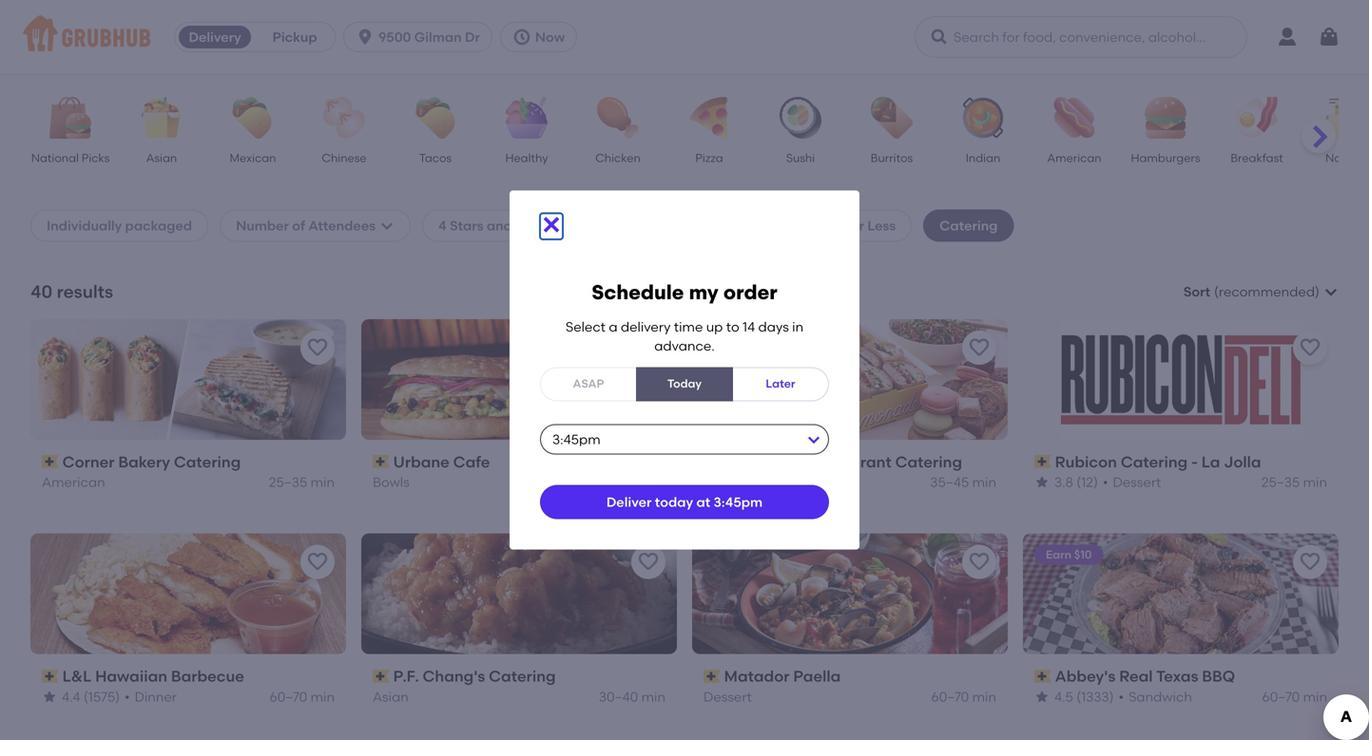 Task type: locate. For each thing, give the bounding box(es) containing it.
catering for corner bakery catering
[[174, 453, 241, 471]]

1 30–40 min from the top
[[599, 474, 666, 491]]

subscription pass image left matador
[[704, 670, 720, 684]]

corner bakery catering
[[62, 453, 241, 471]]

star icon image left the 3.8
[[1034, 475, 1050, 490]]

0 horizontal spatial svg image
[[356, 28, 375, 47]]

sushi image
[[767, 97, 834, 139]]

• dinner
[[125, 689, 177, 705]]

la
[[1202, 453, 1220, 471]]

0 vertical spatial american
[[1047, 151, 1102, 165]]

3 60–70 from the left
[[1262, 689, 1300, 705]]

1 horizontal spatial 25–35
[[1261, 474, 1300, 491]]

bowls down urbane
[[373, 474, 410, 491]]

packaged
[[125, 218, 192, 234]]

4
[[438, 218, 447, 234]]

0 horizontal spatial subscription pass image
[[42, 670, 59, 684]]

save this restaurant image for matador paella
[[968, 551, 991, 574]]

• right (12)
[[1103, 474, 1108, 491]]

earn
[[1046, 548, 1072, 562]]

burritos
[[871, 151, 913, 165]]

1 bowls from the left
[[373, 474, 410, 491]]

1 25–35 min from the left
[[269, 474, 335, 491]]

60–70 for matador paella
[[931, 689, 969, 705]]

catering for p.f. chang's catering
[[489, 668, 556, 686]]

0 vertical spatial 30–40 min
[[599, 474, 666, 491]]

american
[[1047, 151, 1102, 165], [42, 474, 105, 491]]

0 horizontal spatial dessert
[[704, 689, 752, 705]]

p.f. chang's catering
[[393, 668, 556, 686]]

subscription pass image for corner bakery catering
[[42, 456, 59, 469]]

25–35
[[269, 474, 307, 491], [1261, 474, 1300, 491]]

1 horizontal spatial dessert
[[1113, 474, 1161, 491]]

today
[[668, 377, 702, 391]]

picks
[[82, 151, 110, 165]]

subscription pass image for rubicon catering - la jolla
[[1034, 456, 1051, 469]]

60–70
[[270, 689, 307, 705], [931, 689, 969, 705], [1262, 689, 1300, 705]]

svg image
[[356, 28, 375, 47], [540, 214, 563, 236]]

catering up 35–45
[[895, 453, 962, 471]]

3 60–70 min from the left
[[1262, 689, 1327, 705]]

breakfast
[[1231, 151, 1283, 165]]

0 horizontal spatial 25–35
[[269, 474, 307, 491]]

1 horizontal spatial 60–70 min
[[931, 689, 996, 705]]

today button
[[636, 367, 733, 402]]

0 horizontal spatial 60–70 min
[[270, 689, 335, 705]]

0 horizontal spatial •
[[125, 689, 130, 705]]

• for catering
[[1103, 474, 1108, 491]]

subscription pass image for abbey's real texas bbq
[[1034, 670, 1051, 684]]

0 vertical spatial asian
[[146, 151, 177, 165]]

• down hawaiian on the left of the page
[[125, 689, 130, 705]]

national picks
[[31, 151, 110, 165]]

less
[[867, 218, 896, 234]]

subscription pass image left corner
[[42, 456, 59, 469]]

save this restaurant image
[[637, 336, 660, 359], [968, 336, 991, 359], [637, 551, 660, 574], [968, 551, 991, 574]]

american down corner
[[42, 474, 105, 491]]

1 30–40 from the top
[[599, 474, 638, 491]]

60–70 min
[[270, 689, 335, 705], [931, 689, 996, 705], [1262, 689, 1327, 705]]

order
[[723, 280, 778, 305]]

1 vertical spatial american
[[42, 474, 105, 491]]

bowls up 3:45pm
[[704, 474, 740, 491]]

catering up • dessert
[[1121, 453, 1188, 471]]

later button
[[732, 367, 829, 402]]

• down real
[[1119, 689, 1124, 705]]

bowls for 35–45 min
[[704, 474, 740, 491]]

subscription pass image left rubicon
[[1034, 456, 1051, 469]]

time
[[674, 319, 703, 335]]

urbane cafe
[[393, 453, 490, 471]]

1 horizontal spatial svg image
[[540, 214, 563, 236]]

2 30–40 min from the top
[[599, 689, 666, 705]]

chinese
[[322, 151, 367, 165]]

svg image left '9500'
[[356, 28, 375, 47]]

real
[[1119, 668, 1153, 686]]

1 horizontal spatial asian
[[373, 689, 409, 705]]

2 60–70 from the left
[[931, 689, 969, 705]]

chicken
[[595, 151, 641, 165]]

9500
[[379, 29, 411, 45]]

min for rubicon catering - la jolla
[[1303, 474, 1327, 491]]

subscription pass image inside matador paella link
[[704, 670, 720, 684]]

asap button
[[540, 367, 637, 402]]

burritos image
[[859, 97, 925, 139]]

gilman
[[414, 29, 462, 45]]

1 60–70 from the left
[[270, 689, 307, 705]]

subscription pass image left the l&l
[[42, 670, 59, 684]]

asian down p.f.
[[373, 689, 409, 705]]

bowls for 30–40 min
[[373, 474, 410, 491]]

subscription pass image inside l&l hawaiian barbecue "link"
[[42, 670, 59, 684]]

2 60–70 min from the left
[[931, 689, 996, 705]]

save this restaurant button for p.f. chang's catering
[[631, 545, 666, 580]]

2 horizontal spatial 60–70 min
[[1262, 689, 1327, 705]]

number of attendees
[[236, 218, 376, 234]]

subscription pass image left p.f.
[[373, 670, 390, 684]]

svg image right up
[[540, 214, 563, 236]]

30–40 min for urbane cafe
[[599, 474, 666, 491]]

0 vertical spatial svg image
[[356, 28, 375, 47]]

save this restaurant image
[[306, 336, 329, 359], [1299, 336, 1322, 359], [306, 551, 329, 574], [1299, 551, 1322, 574]]

• sandwich
[[1119, 689, 1192, 705]]

4 stars and up
[[438, 218, 534, 234]]

40 results
[[30, 282, 113, 302]]

1 horizontal spatial bowls
[[704, 474, 740, 491]]

subscription pass image
[[42, 456, 59, 469], [1034, 456, 1051, 469], [373, 670, 390, 684], [704, 670, 720, 684]]

dr
[[465, 29, 480, 45]]

healthy
[[505, 151, 548, 165]]

1 horizontal spatial 60–70
[[931, 689, 969, 705]]

subscription pass image inside p.f. chang's catering link
[[373, 670, 390, 684]]

4.5
[[1054, 689, 1073, 705]]

min
[[311, 474, 335, 491], [641, 474, 666, 491], [972, 474, 996, 491], [1303, 474, 1327, 491], [311, 689, 335, 705], [641, 689, 666, 705], [972, 689, 996, 705], [1303, 689, 1327, 705]]

asian image
[[128, 97, 195, 139]]

select a delivery time up to 14 days in advance.
[[566, 319, 804, 354]]

60–70 for abbey's real texas bbq
[[1262, 689, 1300, 705]]

star icon image for l&l
[[42, 690, 57, 705]]

asian down asian image
[[146, 151, 177, 165]]

1 vertical spatial 30–40
[[599, 689, 638, 705]]

subscription pass image inside urbane cafe link
[[373, 456, 390, 469]]

2 horizontal spatial subscription pass image
[[1034, 670, 1051, 684]]

0 horizontal spatial 25–35 min
[[269, 474, 335, 491]]

dessert down the rubicon catering - la jolla
[[1113, 474, 1161, 491]]

9500 gilman dr
[[379, 29, 480, 45]]

1 60–70 min from the left
[[270, 689, 335, 705]]

now
[[535, 29, 565, 45]]

bakery
[[118, 453, 170, 471]]

• dessert
[[1103, 474, 1161, 491]]

stars
[[450, 218, 483, 234]]

0 horizontal spatial 60–70
[[270, 689, 307, 705]]

star icon image for rubicon
[[1034, 475, 1050, 490]]

at
[[696, 494, 710, 510]]

catering right chang's
[[489, 668, 556, 686]]

svg image
[[1318, 26, 1341, 48], [512, 28, 531, 47], [930, 28, 949, 47], [379, 218, 395, 233]]

30–40 for p.f. chang's catering
[[599, 689, 638, 705]]

1 horizontal spatial •
[[1103, 474, 1108, 491]]

save this restaurant image for corner bakery catering
[[306, 336, 329, 359]]

•
[[1103, 474, 1108, 491], [125, 689, 130, 705], [1119, 689, 1124, 705]]

25–35 for rubicon catering - la jolla
[[1261, 474, 1300, 491]]

30 minutes or less
[[777, 218, 896, 234]]

or
[[851, 218, 864, 234]]

(1575)
[[84, 689, 120, 705]]

my
[[689, 280, 719, 305]]

days
[[758, 319, 789, 335]]

• for hawaiian
[[125, 689, 130, 705]]

2 25–35 min from the left
[[1261, 474, 1327, 491]]

35–45 min
[[930, 474, 996, 491]]

breakfast image
[[1224, 97, 1290, 139]]

2 bowls from the left
[[704, 474, 740, 491]]

dessert down matador
[[704, 689, 752, 705]]

american down american image
[[1047, 151, 1102, 165]]

subscription pass image for l&l hawaiian barbecue
[[42, 670, 59, 684]]

bbq
[[1202, 668, 1235, 686]]

advance.
[[654, 338, 715, 354]]

25–35 min
[[269, 474, 335, 491], [1261, 474, 1327, 491]]

1 horizontal spatial subscription pass image
[[373, 456, 390, 469]]

catering inside 'link'
[[1121, 453, 1188, 471]]

3.8
[[1054, 474, 1073, 491]]

40
[[30, 282, 52, 302]]

min for urbane cafe
[[641, 474, 666, 491]]

save this restaurant image for p.f. chang's catering
[[637, 551, 660, 574]]

earn $10
[[1046, 548, 1092, 562]]

2 horizontal spatial 60–70
[[1262, 689, 1300, 705]]

subscription pass image left urbane
[[373, 456, 390, 469]]

1 horizontal spatial 25–35 min
[[1261, 474, 1327, 491]]

$10
[[1074, 548, 1092, 562]]

2 horizontal spatial •
[[1119, 689, 1124, 705]]

(1333)
[[1077, 689, 1114, 705]]

1 vertical spatial 30–40 min
[[599, 689, 666, 705]]

urbane cafe link
[[373, 451, 666, 473]]

25–35 for corner bakery catering
[[269, 474, 307, 491]]

rubicon catering - la jolla logo image
[[1061, 319, 1301, 440]]

american image
[[1041, 97, 1108, 139]]

individually
[[47, 218, 122, 234]]

subscription pass image inside the rubicon catering - la jolla 'link'
[[1034, 456, 1051, 469]]

star icon image left '4.4' at the left bottom of page
[[42, 690, 57, 705]]

2 30–40 from the top
[[599, 689, 638, 705]]

subscription pass image left abbey's
[[1034, 670, 1051, 684]]

pizza image
[[676, 97, 743, 139]]

rubicon catering - la jolla
[[1055, 453, 1261, 471]]

subscription pass image
[[373, 456, 390, 469], [42, 670, 59, 684], [1034, 670, 1051, 684]]

cafe
[[453, 453, 490, 471]]

lemonade restaurant catering link
[[704, 451, 996, 473]]

catering
[[940, 218, 998, 234], [174, 453, 241, 471], [895, 453, 962, 471], [1121, 453, 1188, 471], [489, 668, 556, 686]]

0 horizontal spatial bowls
[[373, 474, 410, 491]]

catering down the indian at top right
[[940, 218, 998, 234]]

catering right bakery
[[174, 453, 241, 471]]

• for real
[[1119, 689, 1124, 705]]

asian
[[146, 151, 177, 165], [373, 689, 409, 705]]

2 25–35 from the left
[[1261, 474, 1300, 491]]

deliver today at 3:45pm button
[[540, 485, 829, 520]]

subscription pass image inside the corner bakery catering link
[[42, 456, 59, 469]]

today
[[655, 494, 693, 510]]

subscription pass image for matador paella
[[704, 670, 720, 684]]

svg image inside "now" button
[[512, 28, 531, 47]]

save this restaurant button for corner bakery catering
[[300, 331, 335, 365]]

a
[[609, 319, 618, 335]]

texas
[[1156, 668, 1198, 686]]

star icon image left 4.5 at right
[[1034, 690, 1050, 705]]

hamburgers
[[1131, 151, 1200, 165]]

0 vertical spatial 30–40
[[599, 474, 638, 491]]

subscription pass image inside abbey's real texas bbq link
[[1034, 670, 1051, 684]]

deliver today at 3:45pm
[[606, 494, 763, 510]]

1 25–35 from the left
[[269, 474, 307, 491]]

star icon image
[[1034, 475, 1050, 490], [42, 690, 57, 705], [1034, 690, 1050, 705]]



Task type: describe. For each thing, give the bounding box(es) containing it.
9500 gilman dr button
[[343, 22, 500, 52]]

number
[[236, 218, 289, 234]]

star icon image for abbey's
[[1034, 690, 1050, 705]]

corner bakery catering link
[[42, 451, 335, 473]]

barbecue
[[171, 668, 244, 686]]

select
[[566, 319, 606, 335]]

up
[[706, 319, 723, 335]]

rubicon
[[1055, 453, 1117, 471]]

save this restaurant button for matador paella
[[962, 545, 996, 580]]

matador
[[724, 668, 790, 686]]

national
[[31, 151, 79, 165]]

jolla
[[1224, 453, 1261, 471]]

1 vertical spatial svg image
[[540, 214, 563, 236]]

paella
[[793, 668, 841, 686]]

individually packaged
[[47, 218, 192, 234]]

-
[[1191, 453, 1198, 471]]

pizza
[[695, 151, 723, 165]]

pickup
[[273, 29, 317, 45]]

0 vertical spatial dessert
[[1113, 474, 1161, 491]]

l&l hawaiian barbecue link
[[42, 666, 335, 688]]

p.f. chang's catering link
[[373, 666, 666, 688]]

delivery button
[[175, 22, 255, 52]]

tacos image
[[402, 97, 469, 139]]

hamburgers image
[[1132, 97, 1199, 139]]

tacos
[[419, 151, 452, 165]]

now button
[[500, 22, 585, 52]]

min for l&l hawaiian barbecue
[[311, 689, 335, 705]]

attendees
[[308, 218, 376, 234]]

14
[[743, 319, 755, 335]]

1 vertical spatial asian
[[373, 689, 409, 705]]

noodles
[[1326, 151, 1369, 165]]

deliver
[[606, 494, 652, 510]]

indian image
[[950, 97, 1016, 139]]

pickup button
[[255, 22, 335, 52]]

of
[[292, 218, 305, 234]]

0 horizontal spatial asian
[[146, 151, 177, 165]]

min for corner bakery catering
[[311, 474, 335, 491]]

60–70 min for abbey's real texas bbq
[[1262, 689, 1327, 705]]

mexican
[[230, 151, 276, 165]]

chang's
[[423, 668, 485, 686]]

1 vertical spatial dessert
[[704, 689, 752, 705]]

corner
[[62, 453, 115, 471]]

restaurant
[[808, 453, 892, 471]]

asap
[[573, 377, 604, 391]]

4.4
[[62, 689, 80, 705]]

subscription pass image for urbane cafe
[[373, 456, 390, 469]]

min for abbey's real texas bbq
[[1303, 689, 1327, 705]]

mexican image
[[220, 97, 286, 139]]

4.5 (1333)
[[1054, 689, 1114, 705]]

60–70 min for matador paella
[[931, 689, 996, 705]]

save this restaurant button for rubicon catering - la jolla
[[1293, 331, 1327, 365]]

3:45pm
[[714, 494, 763, 510]]

up
[[516, 218, 534, 234]]

urbane
[[393, 453, 450, 471]]

lemonade
[[724, 453, 805, 471]]

svg image inside 9500 gilman dr button
[[356, 28, 375, 47]]

dinner
[[135, 689, 177, 705]]

delivery
[[189, 29, 241, 45]]

35–45
[[930, 474, 969, 491]]

min for matador paella
[[972, 689, 996, 705]]

results
[[57, 282, 113, 302]]

60–70 for l&l hawaiian barbecue
[[270, 689, 307, 705]]

30–40 min for p.f. chang's catering
[[599, 689, 666, 705]]

l&l hawaiian barbecue
[[62, 668, 244, 686]]

matador paella link
[[704, 666, 996, 688]]

60–70 min for l&l hawaiian barbecue
[[270, 689, 335, 705]]

lemonade restaurant catering
[[724, 453, 962, 471]]

subscription pass image for p.f. chang's catering
[[373, 670, 390, 684]]

to
[[726, 319, 739, 335]]

chinese image
[[311, 97, 377, 139]]

25–35 min for corner bakery catering
[[269, 474, 335, 491]]

catering for lemonade restaurant catering
[[895, 453, 962, 471]]

schedule
[[592, 280, 684, 305]]

national picks image
[[37, 97, 104, 139]]

save this restaurant button for urbane cafe
[[631, 331, 666, 365]]

30
[[777, 218, 793, 234]]

1 horizontal spatial american
[[1047, 151, 1102, 165]]

save this restaurant button for l&l hawaiian barbecue
[[300, 545, 335, 580]]

save this restaurant image for urbane cafe
[[637, 336, 660, 359]]

save this restaurant image for l&l hawaiian barbecue
[[306, 551, 329, 574]]

later
[[766, 377, 795, 391]]

p.f.
[[393, 668, 419, 686]]

30–40 for urbane cafe
[[599, 474, 638, 491]]

min for p.f. chang's catering
[[641, 689, 666, 705]]

abbey's real texas bbq
[[1055, 668, 1235, 686]]

(12)
[[1077, 474, 1098, 491]]

hawaiian
[[95, 668, 167, 686]]

sushi
[[786, 151, 815, 165]]

l&l
[[62, 668, 92, 686]]

4.4 (1575)
[[62, 689, 120, 705]]

indian
[[966, 151, 1001, 165]]

25–35 min for rubicon catering - la jolla
[[1261, 474, 1327, 491]]

0 horizontal spatial american
[[42, 474, 105, 491]]

healthy image
[[493, 97, 560, 139]]

minutes
[[796, 218, 848, 234]]

abbey's real texas bbq link
[[1034, 666, 1327, 688]]

save this restaurant image for rubicon catering - la jolla
[[1299, 336, 1322, 359]]

main navigation navigation
[[0, 0, 1369, 74]]

chicken image
[[585, 97, 651, 139]]



Task type: vqa. For each thing, say whether or not it's contained in the screenshot.
60–70 for Abbey's Real Texas BBQ
yes



